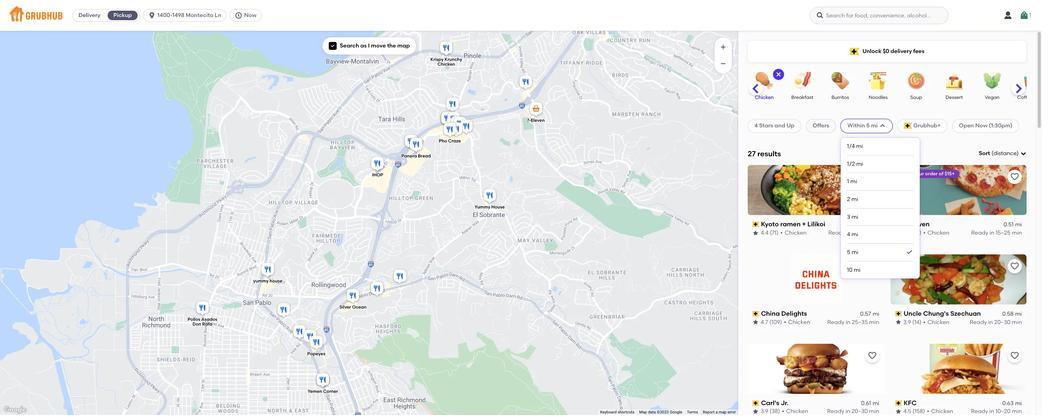 Task type: describe. For each thing, give the bounding box(es) containing it.
• right (29)
[[924, 229, 926, 236]]

pho
[[439, 138, 447, 143]]

burritos image
[[827, 72, 855, 89]]

lucky california image
[[449, 121, 464, 138]]

i
[[368, 42, 370, 49]]

star icon image left 4.5
[[896, 409, 902, 415]]

chicken down to on the bottom of page
[[928, 229, 950, 236]]

sort ( distance )
[[980, 150, 1020, 157]]

3.9 (14)
[[904, 319, 922, 326]]

ready in 15–25 min
[[972, 229, 1023, 236]]

min for ramen
[[870, 229, 880, 236]]

4.7
[[761, 319, 769, 326]]

silver ocean image
[[345, 288, 361, 305]]

7-eleven logo image
[[891, 165, 1027, 215]]

data
[[648, 410, 656, 415]]

in for jr.
[[846, 408, 851, 415]]

of
[[940, 171, 944, 176]]

szechuan
[[951, 310, 982, 317]]

7 eleven image
[[529, 101, 544, 118]]

©2023
[[657, 410, 669, 415]]

• chicken right (158)
[[928, 408, 954, 415]]

chicken down the chung's
[[928, 319, 950, 326]]

order
[[926, 171, 938, 176]]

• chicken for chung's
[[924, 319, 950, 326]]

coffee and tea image
[[1017, 72, 1043, 89]]

jr.
[[781, 399, 789, 407]]

ready in 20–30 min for uncle chung's szechuan
[[971, 319, 1023, 326]]

yemen corner image
[[315, 372, 331, 389]]

open
[[960, 122, 975, 129]]

mi for 5 mi
[[852, 249, 859, 256]]

noodles
[[869, 95, 888, 100]]

pollos asados don rafa image
[[195, 300, 211, 317]]

(14)
[[913, 319, 922, 326]]

(29) • chicken
[[912, 229, 950, 236]]

offers
[[813, 122, 830, 129]]

as
[[361, 42, 367, 49]]

3.9 (38)
[[761, 408, 781, 415]]

1400-1498 montecito ln
[[158, 12, 221, 19]]

0.58 mi
[[1003, 311, 1023, 318]]

5 mi
[[848, 249, 859, 256]]

4.4 (71)
[[761, 229, 779, 236]]

koi sushi image
[[292, 324, 308, 341]]

uncle chung's szechuan logo image
[[891, 254, 1027, 305]]

0.57 mi
[[861, 311, 880, 318]]

keyboard
[[601, 410, 617, 415]]

carl's jr. logo image
[[748, 344, 885, 394]]

yummy house image
[[260, 262, 276, 279]]

carl's jr. image
[[453, 115, 468, 133]]

ready for eleven
[[972, 229, 989, 236]]

stars
[[760, 122, 774, 129]]

mi for 4 mi
[[852, 231, 859, 238]]

carl's jr.
[[762, 399, 789, 407]]

house
[[492, 205, 505, 210]]

1 horizontal spatial 7-eleven
[[904, 220, 930, 228]]

kaliente restaurant image
[[392, 268, 408, 286]]

chicken down kyoto ramen + lilikoi
[[785, 229, 807, 236]]

kfc image
[[450, 115, 466, 132]]

save this restaurant image for carl's jr.
[[868, 351, 878, 361]]

mi for 10 mi
[[854, 267, 861, 273]]

mi for 3 mi
[[852, 213, 859, 220]]

ready for delights
[[828, 319, 845, 326]]

+
[[803, 220, 807, 228]]

delivery
[[891, 48, 913, 55]]

delivery button
[[73, 9, 106, 22]]

china delights logo image
[[791, 254, 842, 305]]

subscription pass image for 7-
[[896, 222, 903, 227]]

dessert
[[946, 95, 964, 100]]

(109)
[[770, 319, 783, 326]]

spicy bite image
[[369, 281, 385, 298]]

eleven inside map region
[[531, 118, 545, 123]]

save this restaurant image for kfc
[[1011, 351, 1020, 361]]

la strada italian restaurant image
[[276, 302, 292, 319]]

mi for 0.57 mi
[[873, 311, 880, 318]]

Search for food, convenience, alcohol... search field
[[810, 7, 949, 24]]

move
[[371, 42, 386, 49]]

yummy
[[253, 279, 269, 284]]

1 horizontal spatial map
[[719, 410, 727, 415]]

mi right within
[[872, 122, 878, 129]]

0 vertical spatial 5
[[867, 122, 870, 129]]

star icon image for uncle
[[896, 319, 902, 326]]

• for chung's
[[924, 319, 926, 326]]

uncle chung's szechuan image
[[459, 118, 475, 136]]

yemen corner
[[308, 389, 338, 394]]

krispy krunchy chicken
[[431, 57, 462, 67]]

yummy
[[475, 205, 491, 210]]

7-eleven inside map region
[[527, 118, 545, 123]]

min down 0.63 mi
[[1013, 408, 1023, 415]]

craze
[[448, 138, 461, 143]]

terms
[[688, 410, 699, 415]]

ln
[[215, 12, 221, 19]]

10 mi
[[848, 267, 861, 273]]

save this restaurant button for kyoto ramen + lilikoi
[[866, 170, 880, 184]]

carl's
[[762, 399, 780, 407]]

3.9 for carl's jr.
[[761, 408, 769, 415]]

5 inside option
[[848, 249, 851, 256]]

proceed
[[916, 218, 938, 224]]

save this restaurant button for china delights
[[866, 259, 880, 273]]

ocean
[[352, 305, 367, 310]]

$15+
[[945, 171, 955, 176]]

tea
[[1027, 102, 1035, 107]]

pickup
[[113, 12, 132, 19]]

save this restaurant button for kfc
[[1008, 349, 1023, 363]]

svg image inside field
[[1021, 151, 1027, 157]]

corner
[[323, 389, 338, 394]]

1 for 1
[[1030, 12, 1032, 19]]

now inside 'button'
[[244, 12, 257, 19]]

the
[[387, 42, 396, 49]]

0.61 mi
[[862, 400, 880, 407]]

ready in 10–20 min for kyoto ramen + lilikoi
[[829, 229, 880, 236]]

svg image inside the now 'button'
[[235, 11, 243, 19]]

error
[[728, 410, 736, 415]]

1 for 1 mi
[[848, 178, 850, 185]]

5 mi option
[[848, 244, 914, 261]]

keyboard shortcuts button
[[601, 410, 635, 415]]

star icon image for carl's
[[753, 409, 759, 415]]

list box containing 1/4 mi
[[848, 138, 914, 279]]

1/4 mi
[[848, 143, 864, 149]]

(158)
[[913, 408, 926, 415]]

yemen
[[308, 389, 322, 394]]

ready in 10–20 min for kfc
[[972, 408, 1023, 415]]

0.34
[[860, 221, 872, 228]]

chung's
[[924, 310, 950, 317]]

grubhub plus flag logo image for unlock $0 delivery fees
[[851, 48, 860, 55]]

mi for 1/2 mi
[[857, 160, 864, 167]]

yummy house
[[475, 205, 505, 210]]

svg image inside 1400-1498 montecito ln button
[[148, 11, 156, 19]]

search as i move the map
[[340, 42, 410, 49]]

applebee's image
[[403, 133, 419, 151]]

map region
[[0, 2, 772, 415]]

save this restaurant image for uncle chung's szechuan
[[1011, 262, 1020, 271]]

kebab express mediterranean restaurant image
[[302, 328, 318, 346]]

mi for 1 mi
[[851, 178, 858, 185]]

save this restaurant image for china delights
[[868, 262, 878, 271]]

in for delights
[[846, 319, 851, 326]]

chicken inside krispy krunchy chicken
[[438, 61, 455, 67]]

• for delights
[[785, 319, 787, 326]]

in for chung's
[[989, 319, 994, 326]]

mi for 0.34 mi
[[873, 221, 880, 228]]

• for jr.
[[783, 408, 785, 415]]

panera bread
[[402, 153, 431, 159]]

chicken image
[[751, 72, 779, 89]]

ready for chung's
[[971, 319, 988, 326]]

krispy krunchy chicken image
[[439, 40, 455, 57]]

and inside coffee and tea
[[1035, 95, 1043, 100]]

mi for 2 mi
[[852, 196, 859, 202]]

7- inside map region
[[527, 118, 531, 123]]

ready in 25–35 min
[[828, 319, 880, 326]]

4.4
[[761, 229, 769, 236]]

soup image
[[903, 72, 931, 89]]

kyoto ramen + lilikoi
[[762, 220, 826, 228]]

checkout
[[947, 218, 973, 224]]

ready for ramen
[[829, 229, 846, 236]]

search
[[340, 42, 359, 49]]

kyoto ramen + lilikoi image
[[518, 74, 534, 91]]



Task type: vqa. For each thing, say whether or not it's contained in the screenshot.


Task type: locate. For each thing, give the bounding box(es) containing it.
min down 0.58 mi
[[1013, 319, 1023, 326]]

plus icon image
[[720, 43, 728, 51]]

1 horizontal spatial 1
[[1030, 12, 1032, 19]]

1 vertical spatial svg image
[[776, 71, 782, 78]]

ready in 10–20 min down 0.34
[[829, 229, 880, 236]]

krispy
[[431, 57, 444, 62]]

0 horizontal spatial ready in 20–30 min
[[828, 408, 880, 415]]

15–25
[[996, 229, 1011, 236]]

mi for 0.58 mi
[[1016, 311, 1023, 318]]

ready in 10–20 min down 0.63
[[972, 408, 1023, 415]]

ready in 20–30 min for carl's jr.
[[828, 408, 880, 415]]

20–30 for carl's jr.
[[852, 408, 869, 415]]

mi up 2 mi
[[851, 178, 858, 185]]

3.9 down carl's
[[761, 408, 769, 415]]

4.5 (158)
[[904, 408, 926, 415]]

grubhub plus flag logo image left unlock
[[851, 48, 860, 55]]

7- down kyoto ramen + lilikoi image
[[527, 118, 531, 123]]

min down 0.61 mi
[[870, 408, 880, 415]]

1 horizontal spatial ready in 10–20 min
[[972, 408, 1023, 415]]

1 vertical spatial now
[[976, 122, 988, 129]]

ready in 20–30 min down 0.58
[[971, 319, 1023, 326]]

unlock $0 delivery fees
[[863, 48, 925, 55]]

china
[[762, 310, 780, 317]]

2 mi
[[848, 196, 859, 202]]

3.9
[[904, 319, 912, 326], [761, 408, 769, 415]]

1 horizontal spatial 7-
[[904, 220, 910, 228]]

0 vertical spatial 7-eleven
[[527, 118, 545, 123]]

sizzler image
[[440, 110, 456, 128]]

• right (14)
[[924, 319, 926, 326]]

• right (71)
[[781, 229, 783, 236]]

chicken right (158)
[[932, 408, 954, 415]]

7-eleven up (29)
[[904, 220, 930, 228]]

0 vertical spatial map
[[398, 42, 410, 49]]

0.51 mi
[[1004, 221, 1023, 228]]

mi right 1/2 at the top
[[857, 160, 864, 167]]

subscription pass image for uncle
[[896, 311, 903, 317]]

china delights image
[[445, 96, 461, 113]]

breakfast image
[[789, 72, 817, 89]]

in for ramen
[[847, 229, 852, 236]]

0 horizontal spatial 7-eleven
[[527, 118, 545, 123]]

$5 off your order of $15+
[[901, 171, 955, 176]]

10–20 down 0.34
[[854, 229, 869, 236]]

0 vertical spatial and
[[1035, 95, 1043, 100]]

mi right 0.34
[[873, 221, 880, 228]]

1/2 mi
[[848, 160, 864, 167]]

• for ramen
[[781, 229, 783, 236]]

2 subscription pass image from the top
[[753, 311, 760, 317]]

0 vertical spatial grubhub plus flag logo image
[[851, 48, 860, 55]]

min for eleven
[[1013, 229, 1023, 236]]

chicken down delights
[[789, 319, 811, 326]]

0.58
[[1003, 311, 1014, 318]]

• chicken down delights
[[785, 319, 811, 326]]

20–30 for uncle chung's szechuan
[[995, 319, 1011, 326]]

1 horizontal spatial grubhub plus flag logo image
[[905, 123, 913, 129]]

uncle
[[904, 310, 922, 317]]

subscription pass image
[[896, 222, 903, 227], [896, 311, 903, 317], [753, 401, 760, 406], [896, 401, 903, 406]]

star icon image for china
[[753, 319, 759, 326]]

• chicken down jr.
[[783, 408, 809, 415]]

save this restaurant image right 1 mi
[[868, 172, 878, 182]]

)
[[1018, 150, 1020, 157]]

1 mi
[[848, 178, 858, 185]]

1 subscription pass image from the top
[[753, 222, 760, 227]]

4 for 4 mi
[[848, 231, 851, 238]]

breakfast
[[792, 95, 814, 100]]

$0
[[883, 48, 890, 55]]

1 horizontal spatial now
[[976, 122, 988, 129]]

• right (38)
[[783, 408, 785, 415]]

1 button
[[1020, 8, 1032, 23]]

vegan
[[986, 95, 1000, 100]]

house
[[270, 279, 283, 284]]

star icon image left 3.9 (14)
[[896, 319, 902, 326]]

4 left stars
[[755, 122, 758, 129]]

subscription pass image for china delights
[[753, 311, 760, 317]]

5 up 10
[[848, 249, 851, 256]]

0 vertical spatial 1
[[1030, 12, 1032, 19]]

map
[[398, 42, 410, 49], [719, 410, 727, 415]]

ihop image
[[370, 155, 386, 173]]

now right open
[[976, 122, 988, 129]]

subscription pass image left uncle
[[896, 311, 903, 317]]

off
[[907, 171, 913, 176]]

• chicken down kyoto ramen + lilikoi
[[781, 229, 807, 236]]

list box
[[848, 138, 914, 279]]

1 vertical spatial 10–20
[[996, 408, 1011, 415]]

chicken down jr.
[[787, 408, 809, 415]]

map right a
[[719, 410, 727, 415]]

star icon image for kyoto
[[753, 230, 759, 236]]

mi right 0.51
[[1016, 221, 1023, 228]]

and
[[1035, 95, 1043, 100], [775, 122, 786, 129]]

kyoto ramen + lilikoi logo image
[[748, 165, 885, 215]]

ready in 20–30 min down 0.61
[[828, 408, 880, 415]]

mi down 3 mi
[[852, 231, 859, 238]]

yummy house image
[[482, 187, 498, 205]]

1 vertical spatial subscription pass image
[[753, 311, 760, 317]]

0 vertical spatial ready in 20–30 min
[[971, 319, 1023, 326]]

to
[[940, 218, 945, 224]]

subscription pass image left kyoto
[[753, 222, 760, 227]]

0 horizontal spatial 5
[[848, 249, 851, 256]]

• chicken for ramen
[[781, 229, 807, 236]]

• down china delights
[[785, 319, 787, 326]]

wow bao image
[[440, 110, 456, 128]]

rafa
[[202, 322, 213, 327]]

svg image inside 1 button
[[1020, 11, 1030, 20]]

4 down 3
[[848, 231, 851, 238]]

minus icon image
[[720, 60, 728, 68]]

0 vertical spatial 3.9
[[904, 319, 912, 326]]

lilikoi
[[808, 220, 826, 228]]

1 horizontal spatial 5
[[867, 122, 870, 129]]

chicken down the chicken image
[[755, 95, 774, 100]]

3 mi
[[848, 213, 859, 220]]

star icon image
[[753, 230, 759, 236], [753, 319, 759, 326], [896, 319, 902, 326], [753, 409, 759, 415], [896, 409, 902, 415]]

popeyes image
[[309, 334, 325, 352]]

min for chung's
[[1013, 319, 1023, 326]]

up
[[787, 122, 795, 129]]

0 horizontal spatial and
[[775, 122, 786, 129]]

check icon image
[[906, 248, 914, 256]]

4.7 (109)
[[761, 319, 783, 326]]

0.63 mi
[[1003, 400, 1023, 407]]

panera bread image
[[409, 136, 424, 154]]

mi right 10
[[854, 267, 861, 273]]

subscription pass image for kyoto ramen + lilikoi
[[753, 222, 760, 227]]

pho craze
[[439, 138, 461, 143]]

shortcuts
[[618, 410, 635, 415]]

0 horizontal spatial grubhub plus flag logo image
[[851, 48, 860, 55]]

7-eleven down kyoto ramen + lilikoi image
[[527, 118, 545, 123]]

sort
[[980, 150, 991, 157]]

1 horizontal spatial 4
[[848, 231, 851, 238]]

0 vertical spatial 10–20
[[854, 229, 869, 236]]

1 vertical spatial 7-
[[904, 220, 910, 228]]

save this restaurant button for carl's jr.
[[866, 349, 880, 363]]

fees
[[914, 48, 925, 55]]

0 horizontal spatial 10–20
[[854, 229, 869, 236]]

10–20 for kfc
[[996, 408, 1011, 415]]

main navigation navigation
[[0, 0, 1043, 31]]

save this restaurant image
[[868, 172, 878, 182], [868, 351, 878, 361]]

none field containing sort
[[980, 150, 1027, 158]]

0 vertical spatial 7-
[[527, 118, 531, 123]]

0 vertical spatial 4
[[755, 122, 758, 129]]

(29)
[[912, 229, 922, 236]]

10
[[848, 267, 853, 273]]

1 horizontal spatial ready in 20–30 min
[[971, 319, 1023, 326]]

0 horizontal spatial 3.9
[[761, 408, 769, 415]]

china delights
[[762, 310, 808, 317]]

grubhub plus flag logo image
[[851, 48, 860, 55], [905, 123, 913, 129]]

mi right 0.63
[[1016, 400, 1023, 407]]

now right ln
[[244, 12, 257, 19]]

• chicken down the chung's
[[924, 319, 950, 326]]

25–35
[[853, 319, 869, 326]]

grubhub plus flag logo image left grubhub+
[[905, 123, 913, 129]]

1 vertical spatial 3.9
[[761, 408, 769, 415]]

1 horizontal spatial 3.9
[[904, 319, 912, 326]]

grubhub+
[[914, 122, 942, 129]]

keyboard shortcuts
[[601, 410, 635, 415]]

• right (158)
[[928, 408, 930, 415]]

subscription pass image left kfc
[[896, 401, 903, 406]]

svg image
[[235, 11, 243, 19], [776, 71, 782, 78]]

save this restaurant image down '25–35'
[[868, 351, 878, 361]]

eleven down kyoto ramen + lilikoi image
[[531, 118, 545, 123]]

ihop
[[372, 172, 383, 178]]

1 save this restaurant image from the top
[[868, 172, 878, 182]]

ready for jr.
[[828, 408, 845, 415]]

coffee and tea
[[1018, 95, 1043, 107]]

4 mi
[[848, 231, 859, 238]]

mi right 1/4
[[857, 143, 864, 149]]

ramen
[[781, 220, 801, 228]]

mi
[[872, 122, 878, 129], [857, 143, 864, 149], [857, 160, 864, 167], [851, 178, 858, 185], [852, 196, 859, 202], [852, 213, 859, 220], [873, 221, 880, 228], [1016, 221, 1023, 228], [852, 231, 859, 238], [852, 249, 859, 256], [854, 267, 861, 273], [873, 311, 880, 318], [1016, 311, 1023, 318], [873, 400, 880, 407], [1016, 400, 1023, 407]]

1 vertical spatial 4
[[848, 231, 851, 238]]

save this restaurant button for uncle chung's szechuan
[[1008, 259, 1023, 273]]

3.9 left (14)
[[904, 319, 912, 326]]

within
[[848, 122, 866, 129]]

20–30 down 0.61
[[852, 408, 869, 415]]

10–20 for kyoto ramen + lilikoi
[[854, 229, 869, 236]]

1 vertical spatial and
[[775, 122, 786, 129]]

min down 0.34 mi
[[870, 229, 880, 236]]

mi for 1/4 mi
[[857, 143, 864, 149]]

1 horizontal spatial and
[[1035, 95, 1043, 100]]

noodles image
[[865, 72, 893, 89]]

svg image right ln
[[235, 11, 243, 19]]

asados
[[201, 317, 217, 322]]

7-eleven
[[527, 118, 545, 123], [904, 220, 930, 228]]

$5
[[901, 171, 906, 176]]

mi for 0.51 mi
[[1016, 221, 1023, 228]]

4 stars and up
[[755, 122, 795, 129]]

10–20
[[854, 229, 869, 236], [996, 408, 1011, 415]]

0 horizontal spatial 4
[[755, 122, 758, 129]]

1 vertical spatial 1
[[848, 178, 850, 185]]

• chicken
[[781, 229, 807, 236], [785, 319, 811, 326], [924, 319, 950, 326], [783, 408, 809, 415], [928, 408, 954, 415]]

1 inside button
[[1030, 12, 1032, 19]]

0 horizontal spatial svg image
[[235, 11, 243, 19]]

0 vertical spatial ready in 10–20 min
[[829, 229, 880, 236]]

mi up 10 mi
[[852, 249, 859, 256]]

star icon image left the 4.7
[[753, 319, 759, 326]]

1 vertical spatial save this restaurant image
[[868, 351, 878, 361]]

uncle chung's szechuan
[[904, 310, 982, 317]]

None field
[[980, 150, 1027, 158]]

min down the 0.51 mi
[[1013, 229, 1023, 236]]

delivery
[[79, 12, 100, 19]]

kyoto
[[762, 220, 779, 228]]

eleven up (29)
[[910, 220, 930, 228]]

map right the the
[[398, 42, 410, 49]]

subscription pass image left carl's
[[753, 401, 760, 406]]

1 vertical spatial ready in 20–30 min
[[828, 408, 880, 415]]

united plates of arabs image
[[315, 372, 331, 389]]

1 vertical spatial grubhub plus flag logo image
[[905, 123, 913, 129]]

don
[[193, 322, 201, 327]]

report
[[703, 410, 715, 415]]

27 results
[[748, 149, 782, 158]]

1 horizontal spatial 10–20
[[996, 408, 1011, 415]]

a
[[716, 410, 718, 415]]

kfc logo image
[[891, 344, 1027, 394]]

min down the 0.57 mi in the bottom of the page
[[870, 319, 880, 326]]

0.61
[[862, 400, 872, 407]]

pollos asados don rafa
[[188, 317, 217, 327]]

save this restaurant image
[[1011, 172, 1020, 182], [868, 262, 878, 271], [1011, 262, 1020, 271], [1011, 351, 1020, 361]]

1 vertical spatial 7-eleven
[[904, 220, 930, 228]]

0 vertical spatial eleven
[[531, 118, 545, 123]]

mi right 0.57
[[873, 311, 880, 318]]

5 right within
[[867, 122, 870, 129]]

7-
[[527, 118, 531, 123], [904, 220, 910, 228]]

1 vertical spatial map
[[719, 410, 727, 415]]

star icon image left 4.4 at the bottom right of the page
[[753, 230, 759, 236]]

1 vertical spatial 20–30
[[852, 408, 869, 415]]

1 vertical spatial eleven
[[910, 220, 930, 228]]

1 horizontal spatial 20–30
[[995, 319, 1011, 326]]

google
[[670, 410, 683, 415]]

0 horizontal spatial 1
[[848, 178, 850, 185]]

grubhub plus flag logo image for grubhub+
[[905, 123, 913, 129]]

subscription pass image left proceed
[[896, 222, 903, 227]]

1 vertical spatial 5
[[848, 249, 851, 256]]

0 horizontal spatial map
[[398, 42, 410, 49]]

and up tea
[[1035, 95, 1043, 100]]

and left 'up'
[[775, 122, 786, 129]]

(1:30pm)
[[990, 122, 1013, 129]]

1 vertical spatial ready in 10–20 min
[[972, 408, 1023, 415]]

subscription pass image
[[753, 222, 760, 227], [753, 311, 760, 317]]

0 vertical spatial save this restaurant image
[[868, 172, 878, 182]]

(
[[992, 150, 994, 157]]

0.57
[[861, 311, 872, 318]]

0 vertical spatial now
[[244, 12, 257, 19]]

subscription pass image left china at the right bottom of page
[[753, 311, 760, 317]]

• chicken for jr.
[[783, 408, 809, 415]]

mi for 0.61 mi
[[873, 400, 880, 407]]

0 horizontal spatial now
[[244, 12, 257, 19]]

terms link
[[688, 410, 699, 415]]

10–20 down 0.63
[[996, 408, 1011, 415]]

mi right 3
[[852, 213, 859, 220]]

2 save this restaurant image from the top
[[868, 351, 878, 361]]

mi inside 5 mi option
[[852, 249, 859, 256]]

coffee
[[1018, 95, 1034, 100]]

• chicken for delights
[[785, 319, 811, 326]]

montecito
[[186, 12, 214, 19]]

4.5
[[904, 408, 912, 415]]

star icon image left 3.9 (38)
[[753, 409, 759, 415]]

mi for 0.63 mi
[[1016, 400, 1023, 407]]

in for eleven
[[990, 229, 995, 236]]

eleven
[[531, 118, 545, 123], [910, 220, 930, 228]]

20–30 down 0.58
[[995, 319, 1011, 326]]

burritos
[[832, 95, 850, 100]]

min
[[870, 229, 880, 236], [1013, 229, 1023, 236], [870, 319, 880, 326], [1013, 319, 1023, 326], [870, 408, 880, 415], [1013, 408, 1023, 415]]

pho craze image
[[442, 121, 458, 139]]

google image
[[2, 405, 28, 415]]

1/4
[[848, 143, 856, 149]]

7- left proceed
[[904, 220, 910, 228]]

svg image
[[1004, 11, 1014, 20], [1020, 11, 1030, 20], [148, 11, 156, 19], [817, 11, 825, 19], [331, 44, 335, 48], [880, 123, 886, 129], [1021, 151, 1027, 157]]

4 for 4 stars and up
[[755, 122, 758, 129]]

svg image left the breakfast image in the top right of the page
[[776, 71, 782, 78]]

2
[[848, 196, 851, 202]]

mi right 0.58
[[1016, 311, 1023, 318]]

0 horizontal spatial ready in 10–20 min
[[829, 229, 880, 236]]

0 horizontal spatial eleven
[[531, 118, 545, 123]]

save this restaurant image for kyoto ramen + lilikoi
[[868, 172, 878, 182]]

0 vertical spatial subscription pass image
[[753, 222, 760, 227]]

min for delights
[[870, 319, 880, 326]]

your
[[914, 171, 925, 176]]

subscription pass image for carl's
[[753, 401, 760, 406]]

1 horizontal spatial eleven
[[910, 220, 930, 228]]

chicken down krispy krunchy chicken icon
[[438, 61, 455, 67]]

3.9 for uncle chung's szechuan
[[904, 319, 912, 326]]

mi right 0.61
[[873, 400, 880, 407]]

min for jr.
[[870, 408, 880, 415]]

dessert image
[[941, 72, 969, 89]]

taco bell image
[[446, 111, 462, 128]]

0 vertical spatial svg image
[[235, 11, 243, 19]]

0 vertical spatial 20–30
[[995, 319, 1011, 326]]

vegan image
[[979, 72, 1007, 89]]

mi right 2
[[852, 196, 859, 202]]

0 horizontal spatial 20–30
[[852, 408, 869, 415]]

1 horizontal spatial svg image
[[776, 71, 782, 78]]

1400-
[[158, 12, 172, 19]]

0 horizontal spatial 7-
[[527, 118, 531, 123]]



